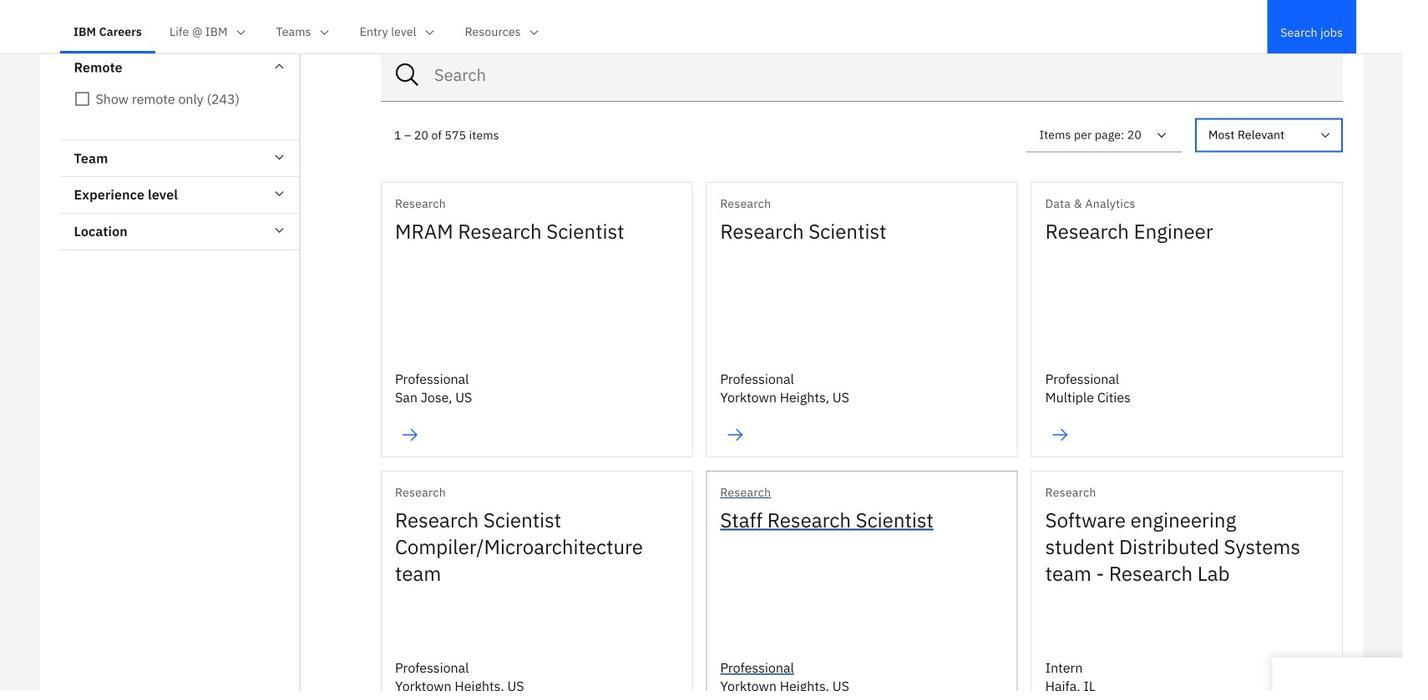 Task type: locate. For each thing, give the bounding box(es) containing it.
open cookie preferences modal section
[[1273, 658, 1404, 692]]



Task type: vqa. For each thing, say whether or not it's contained in the screenshot.
the Let's talk element
no



